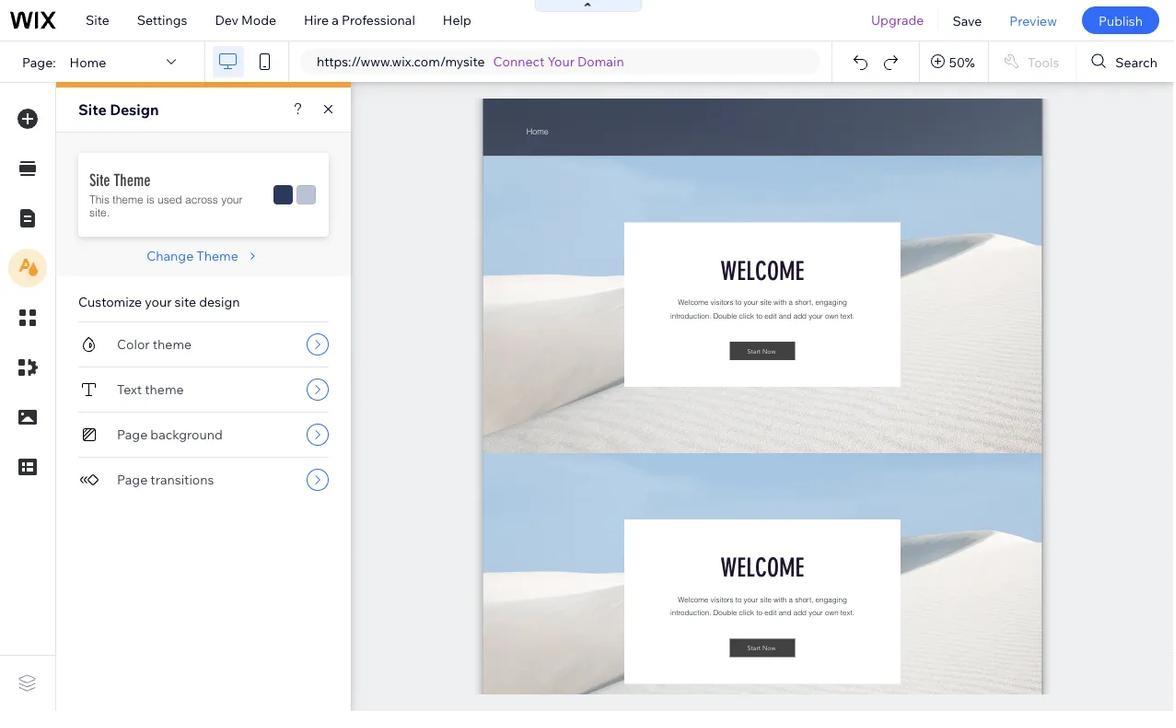 Task type: describe. For each thing, give the bounding box(es) containing it.
change theme
[[147, 248, 238, 264]]

domain
[[578, 53, 624, 70]]

theme inside site theme this theme is used across your site.
[[113, 193, 143, 207]]

site design
[[78, 100, 159, 119]]

customize your site design
[[78, 294, 240, 310]]

upgrade
[[872, 12, 924, 28]]

0 vertical spatial site
[[86, 12, 109, 28]]

color
[[117, 336, 150, 352]]

publish button
[[1082, 6, 1160, 34]]

connect
[[493, 53, 545, 70]]

hire
[[304, 12, 329, 28]]

mode
[[241, 12, 276, 28]]

professional
[[342, 12, 415, 28]]

hire a professional
[[304, 12, 415, 28]]

your
[[548, 53, 575, 70]]

theme for text theme
[[145, 381, 184, 398]]

site
[[175, 294, 196, 310]]

is
[[147, 193, 154, 207]]

change
[[147, 248, 194, 264]]

page transitions
[[117, 472, 214, 488]]

search button
[[1077, 41, 1175, 82]]

site for design
[[78, 100, 107, 119]]

help
[[443, 12, 471, 28]]

https://www.wix.com/mysite
[[317, 53, 485, 70]]

a
[[332, 12, 339, 28]]

customize
[[78, 294, 142, 310]]



Task type: locate. For each thing, give the bounding box(es) containing it.
0 horizontal spatial theme
[[114, 170, 151, 190]]

0 horizontal spatial your
[[145, 294, 172, 310]]

tools
[[1028, 54, 1060, 70]]

0 vertical spatial theme
[[114, 170, 151, 190]]

site up this
[[89, 170, 110, 190]]

page background
[[117, 427, 223, 443]]

dev mode
[[215, 12, 276, 28]]

across
[[185, 193, 218, 207]]

save
[[953, 12, 982, 28]]

preview button
[[996, 0, 1071, 41]]

your right across
[[221, 193, 243, 207]]

theme right color
[[153, 336, 192, 352]]

dev
[[215, 12, 239, 28]]

home
[[70, 54, 106, 70]]

site for theme
[[89, 170, 110, 190]]

50% button
[[920, 41, 988, 82]]

transitions
[[150, 472, 214, 488]]

2 vertical spatial theme
[[145, 381, 184, 398]]

background
[[150, 427, 223, 443]]

page for page transitions
[[117, 472, 148, 488]]

preview
[[1010, 12, 1058, 28]]

1 horizontal spatial your
[[221, 193, 243, 207]]

site inside site theme this theme is used across your site.
[[89, 170, 110, 190]]

0 vertical spatial page
[[117, 427, 148, 443]]

theme
[[114, 170, 151, 190], [197, 248, 238, 264]]

1 horizontal spatial theme
[[197, 248, 238, 264]]

theme inside change theme button
[[197, 248, 238, 264]]

theme right text
[[145, 381, 184, 398]]

theme up design
[[197, 248, 238, 264]]

50%
[[950, 54, 976, 70]]

used
[[158, 193, 182, 207]]

1 vertical spatial site
[[78, 100, 107, 119]]

1 vertical spatial theme
[[153, 336, 192, 352]]

this
[[89, 193, 110, 207]]

https://www.wix.com/mysite connect your domain
[[317, 53, 624, 70]]

site.
[[89, 205, 110, 219]]

0 vertical spatial your
[[221, 193, 243, 207]]

save button
[[939, 0, 996, 41]]

page left transitions
[[117, 472, 148, 488]]

1 vertical spatial page
[[117, 472, 148, 488]]

1 vertical spatial theme
[[197, 248, 238, 264]]

your
[[221, 193, 243, 207], [145, 294, 172, 310]]

publish
[[1099, 12, 1143, 28]]

your left the site
[[145, 294, 172, 310]]

0 vertical spatial theme
[[113, 193, 143, 207]]

your inside site theme this theme is used across your site.
[[221, 193, 243, 207]]

site theme this theme is used across your site.
[[89, 170, 243, 219]]

page for page background
[[117, 427, 148, 443]]

change theme button
[[147, 248, 261, 264]]

site up "home"
[[86, 12, 109, 28]]

page
[[117, 427, 148, 443], [117, 472, 148, 488]]

theme for change
[[197, 248, 238, 264]]

text
[[117, 381, 142, 398]]

design
[[110, 100, 159, 119]]

2 page from the top
[[117, 472, 148, 488]]

color theme
[[117, 336, 192, 352]]

1 page from the top
[[117, 427, 148, 443]]

site left design
[[78, 100, 107, 119]]

theme
[[113, 193, 143, 207], [153, 336, 192, 352], [145, 381, 184, 398]]

theme for site
[[114, 170, 151, 190]]

search
[[1116, 54, 1158, 70]]

1 vertical spatial your
[[145, 294, 172, 310]]

theme for color theme
[[153, 336, 192, 352]]

text theme
[[117, 381, 184, 398]]

page down text
[[117, 427, 148, 443]]

2 vertical spatial site
[[89, 170, 110, 190]]

theme left is
[[113, 193, 143, 207]]

theme up is
[[114, 170, 151, 190]]

site
[[86, 12, 109, 28], [78, 100, 107, 119], [89, 170, 110, 190]]

theme inside site theme this theme is used across your site.
[[114, 170, 151, 190]]

settings
[[137, 12, 187, 28]]

design
[[199, 294, 240, 310]]

tools button
[[989, 41, 1076, 82]]



Task type: vqa. For each thing, say whether or not it's contained in the screenshot.
the rightmost Best
no



